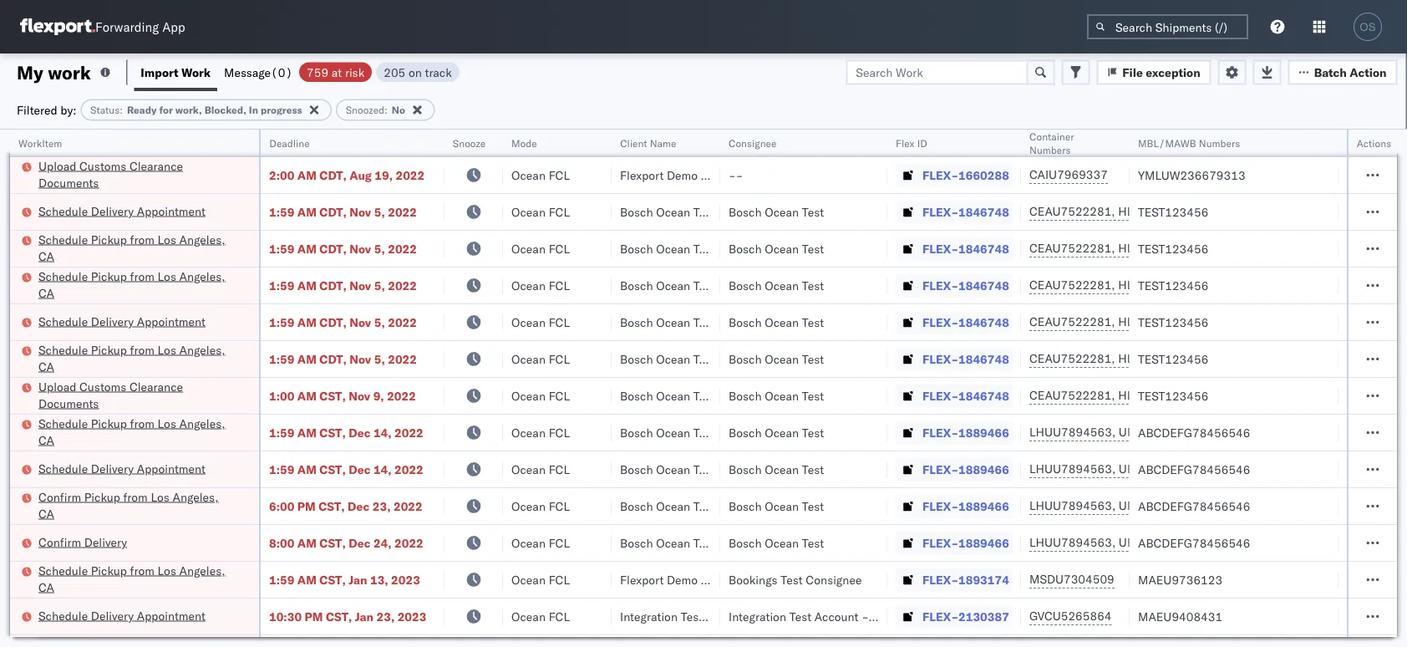 Task type: locate. For each thing, give the bounding box(es) containing it.
4 hlxu6269489, from the top
[[1119, 314, 1204, 329]]

numbers inside mbl/mawb numbers button
[[1199, 137, 1241, 149]]

0 vertical spatial pm
[[297, 499, 316, 513]]

0 vertical spatial 23,
[[373, 499, 391, 513]]

delivery for 10:30 pm cst, jan 23, 2023
[[91, 608, 134, 623]]

forwarding
[[95, 19, 159, 35]]

0 vertical spatial customs
[[79, 158, 126, 173]]

2 1:59 am cst, dec 14, 2022 from the top
[[269, 462, 424, 477]]

14, for schedule delivery appointment
[[374, 462, 392, 477]]

13 ocean fcl from the top
[[512, 609, 570, 624]]

on
[[409, 65, 422, 79]]

13 fcl from the top
[[549, 609, 570, 624]]

angeles,
[[179, 232, 225, 247], [179, 269, 225, 283], [179, 342, 225, 357], [179, 416, 225, 431], [173, 489, 219, 504], [179, 563, 225, 578]]

1 abcdefg78456546 from the top
[[1139, 425, 1251, 440]]

13 flex- from the top
[[923, 609, 959, 624]]

0 vertical spatial upload
[[38, 158, 76, 173]]

abcdefg78456546
[[1139, 425, 1251, 440], [1139, 462, 1251, 477], [1139, 499, 1251, 513], [1139, 535, 1251, 550]]

schedule pickup from los angeles, ca link for 3rd 'schedule pickup from los angeles, ca' button
[[38, 342, 237, 375]]

flex- for the schedule delivery appointment button corresponding to 1:59 am cdt, nov 5, 2022
[[923, 315, 959, 329]]

angeles, inside confirm pickup from los angeles, ca
[[173, 489, 219, 504]]

: for status
[[120, 104, 123, 116]]

2023
[[391, 572, 420, 587], [398, 609, 427, 624]]

los
[[158, 232, 176, 247], [158, 269, 176, 283], [158, 342, 176, 357], [158, 416, 176, 431], [151, 489, 170, 504], [158, 563, 176, 578]]

3 1889466 from the top
[[959, 499, 1010, 513]]

2 appointment from the top
[[137, 314, 206, 329]]

cst, up 8:00 am cst, dec 24, 2022
[[319, 499, 345, 513]]

lagerfeld
[[897, 609, 947, 624]]

1 lhuu7894563, from the top
[[1030, 425, 1116, 439]]

flex id button
[[888, 133, 1005, 150]]

1 customs from the top
[[79, 158, 126, 173]]

4 1846748 from the top
[[959, 315, 1010, 329]]

1 horizontal spatial numbers
[[1199, 137, 1241, 149]]

3 flex- from the top
[[923, 241, 959, 256]]

2 test123456 from the top
[[1139, 241, 1209, 256]]

confirm up confirm delivery
[[38, 489, 81, 504]]

5,
[[374, 204, 385, 219], [374, 241, 385, 256], [374, 278, 385, 293], [374, 315, 385, 329], [374, 352, 385, 366]]

1889466
[[959, 425, 1010, 440], [959, 462, 1010, 477], [959, 499, 1010, 513], [959, 535, 1010, 550]]

flexport demo consignee down the 'name'
[[620, 168, 757, 182]]

3 schedule pickup from los angeles, ca button from the top
[[38, 342, 237, 377]]

23, down 13,
[[377, 609, 395, 624]]

2 : from the left
[[385, 104, 388, 116]]

dec up 8:00 am cst, dec 24, 2022
[[348, 499, 370, 513]]

1:59 am cst, dec 14, 2022 up 6:00 pm cst, dec 23, 2022
[[269, 462, 424, 477]]

dec for confirm pickup from los angeles, ca
[[348, 499, 370, 513]]

1:59 am cst, jan 13, 2023
[[269, 572, 420, 587]]

14, up 6:00 pm cst, dec 23, 2022
[[374, 462, 392, 477]]

consignee up "integration"
[[701, 572, 757, 587]]

upload customs clearance documents link for 1:00 am cst, nov 9, 2022
[[38, 378, 237, 412]]

pm right 10:30
[[305, 609, 323, 624]]

cdt, for upload customs clearance documents button for 2:00 am cdt, aug 19, 2022
[[320, 168, 347, 182]]

6 flex-1846748 from the top
[[923, 388, 1010, 403]]

1846748
[[959, 204, 1010, 219], [959, 241, 1010, 256], [959, 278, 1010, 293], [959, 315, 1010, 329], [959, 352, 1010, 366], [959, 388, 1010, 403]]

12 flex- from the top
[[923, 572, 959, 587]]

schedule pickup from los angeles, ca
[[38, 232, 225, 263], [38, 269, 225, 300], [38, 342, 225, 374], [38, 416, 225, 447], [38, 563, 225, 594]]

1 vertical spatial upload
[[38, 379, 76, 394]]

0 vertical spatial 2023
[[391, 572, 420, 587]]

appointment for 1:59 am cdt, nov 5, 2022
[[137, 314, 206, 329]]

3 hlxu8034992 from the top
[[1207, 278, 1289, 292]]

ceau7522281,
[[1030, 204, 1116, 219], [1030, 241, 1116, 255], [1030, 278, 1116, 292], [1030, 314, 1116, 329], [1030, 351, 1116, 366], [1030, 388, 1116, 403]]

5 5, from the top
[[374, 352, 385, 366]]

flex-1889466 for schedule delivery appointment
[[923, 462, 1010, 477]]

file exception button
[[1097, 60, 1212, 85], [1097, 60, 1212, 85]]

deadline
[[269, 137, 310, 149]]

angeles, for schedule pickup from los angeles, ca link for 4th 'schedule pickup from los angeles, ca' button from the bottom
[[179, 269, 225, 283]]

upload customs clearance documents
[[38, 158, 183, 190], [38, 379, 183, 410]]

flex-1846748 button
[[896, 200, 1013, 224], [896, 200, 1013, 224], [896, 237, 1013, 260], [896, 237, 1013, 260], [896, 274, 1013, 297], [896, 274, 1013, 297], [896, 311, 1013, 334], [896, 311, 1013, 334], [896, 347, 1013, 371], [896, 347, 1013, 371], [896, 384, 1013, 408], [896, 384, 1013, 408]]

flex-1660288 button
[[896, 163, 1013, 187], [896, 163, 1013, 187]]

flexport demo consignee for bookings
[[620, 572, 757, 587]]

2 schedule pickup from los angeles, ca link from the top
[[38, 268, 237, 301]]

2 clearance from the top
[[129, 379, 183, 394]]

jan down 13,
[[355, 609, 374, 624]]

confirm for confirm pickup from los angeles, ca
[[38, 489, 81, 504]]

uetu5238478
[[1119, 425, 1201, 439], [1119, 461, 1201, 476], [1119, 498, 1201, 513], [1119, 535, 1201, 550]]

confirm pickup from los angeles, ca button
[[38, 489, 237, 524]]

1:59 am cst, dec 14, 2022 for schedule pickup from los angeles, ca
[[269, 425, 424, 440]]

0 vertical spatial clearance
[[129, 158, 183, 173]]

1 vertical spatial flexport demo consignee
[[620, 572, 757, 587]]

resize handle column header for mbl/mawb numbers
[[1319, 130, 1339, 647]]

snoozed : no
[[346, 104, 405, 116]]

numbers up ymluw236679313
[[1199, 137, 1241, 149]]

consignee up --
[[729, 137, 777, 149]]

ready
[[127, 104, 157, 116]]

4 5, from the top
[[374, 315, 385, 329]]

os button
[[1349, 8, 1388, 46]]

Search Work text field
[[846, 60, 1029, 85]]

from inside confirm pickup from los angeles, ca
[[123, 489, 148, 504]]

ceau7522281, hlxu6269489, hlxu8034992
[[1030, 204, 1289, 219], [1030, 241, 1289, 255], [1030, 278, 1289, 292], [1030, 314, 1289, 329], [1030, 351, 1289, 366], [1030, 388, 1289, 403]]

from for schedule pickup from los angeles, ca link for second 'schedule pickup from los angeles, ca' button from the bottom
[[130, 416, 155, 431]]

0 vertical spatial flexport demo consignee
[[620, 168, 757, 182]]

1 vertical spatial confirm
[[38, 535, 81, 549]]

1 vertical spatial 2023
[[398, 609, 427, 624]]

demo left bookings
[[667, 572, 698, 587]]

0 vertical spatial upload customs clearance documents
[[38, 158, 183, 190]]

1 vertical spatial flexport
[[620, 572, 664, 587]]

3 1:59 am cdt, nov 5, 2022 from the top
[[269, 278, 417, 293]]

2:00 am cdt, aug 19, 2022
[[269, 168, 425, 182]]

lhuu7894563, uetu5238478 for schedule delivery appointment
[[1030, 461, 1201, 476]]

1 appointment from the top
[[137, 204, 206, 218]]

angeles, for schedule pickup from los angeles, ca link corresponding to 1st 'schedule pickup from los angeles, ca' button from the bottom
[[179, 563, 225, 578]]

delivery for 1:59 am cdt, nov 5, 2022
[[91, 314, 134, 329]]

1 demo from the top
[[667, 168, 698, 182]]

1 horizontal spatial :
[[385, 104, 388, 116]]

4 abcdefg78456546 from the top
[[1139, 535, 1251, 550]]

5 schedule from the top
[[38, 342, 88, 357]]

resize handle column header for workitem
[[239, 130, 259, 647]]

1 flexport demo consignee from the top
[[620, 168, 757, 182]]

1 vertical spatial upload customs clearance documents link
[[38, 378, 237, 412]]

pickup for fifth 'schedule pickup from los angeles, ca' button from the bottom of the page
[[91, 232, 127, 247]]

upload customs clearance documents link for 2:00 am cdt, aug 19, 2022
[[38, 158, 237, 191]]

cdt, for the schedule delivery appointment button corresponding to 1:59 am cdt, nov 5, 2022
[[320, 315, 347, 329]]

ceau7522281, for schedule pickup from los angeles, ca link for 4th 'schedule pickup from los angeles, ca' button from the bottom
[[1030, 278, 1116, 292]]

numbers down container
[[1030, 143, 1071, 156]]

1 14, from the top
[[374, 425, 392, 440]]

12 fcl from the top
[[549, 572, 570, 587]]

container numbers button
[[1022, 126, 1114, 156]]

confirm inside confirm pickup from los angeles, ca
[[38, 489, 81, 504]]

6 hlxu8034992 from the top
[[1207, 388, 1289, 403]]

documents for 1:00
[[38, 396, 99, 410]]

14,
[[374, 425, 392, 440], [374, 462, 392, 477]]

3 ceau7522281, from the top
[[1030, 278, 1116, 292]]

1 vertical spatial pm
[[305, 609, 323, 624]]

confirm
[[38, 489, 81, 504], [38, 535, 81, 549]]

lhuu7894563, for schedule delivery appointment
[[1030, 461, 1116, 476]]

2 demo from the top
[[667, 572, 698, 587]]

9 flex- from the top
[[923, 462, 959, 477]]

5 1:59 am cdt, nov 5, 2022 from the top
[[269, 352, 417, 366]]

ceau7522281, for 1:59 am cdt, nov 5, 2022 schedule delivery appointment link
[[1030, 314, 1116, 329]]

3 5, from the top
[[374, 278, 385, 293]]

confirm down confirm pickup from los angeles, ca
[[38, 535, 81, 549]]

1 vertical spatial jan
[[355, 609, 374, 624]]

4 schedule pickup from los angeles, ca button from the top
[[38, 415, 237, 450]]

2023 for 10:30 pm cst, jan 23, 2023
[[398, 609, 427, 624]]

flex-1893174 button
[[896, 568, 1013, 591], [896, 568, 1013, 591]]

schedule delivery appointment button for 1:59 am cst, dec 14, 2022
[[38, 460, 206, 479]]

12 ocean fcl from the top
[[512, 572, 570, 587]]

delivery inside button
[[84, 535, 127, 549]]

6:00 pm cst, dec 23, 2022
[[269, 499, 423, 513]]

flex-1889466 button
[[896, 421, 1013, 444], [896, 421, 1013, 444], [896, 458, 1013, 481], [896, 458, 1013, 481], [896, 495, 1013, 518], [896, 495, 1013, 518], [896, 531, 1013, 555], [896, 531, 1013, 555]]

5 resize handle column header from the left
[[701, 130, 721, 647]]

jan for 23,
[[355, 609, 374, 624]]

cst, down 1:59 am cst, jan 13, 2023
[[326, 609, 352, 624]]

resize handle column header for consignee
[[868, 130, 888, 647]]

angeles, for schedule pickup from los angeles, ca link associated with 3rd 'schedule pickup from los angeles, ca' button
[[179, 342, 225, 357]]

8 resize handle column header from the left
[[1110, 130, 1130, 647]]

1 vertical spatial 1:59 am cst, dec 14, 2022
[[269, 462, 424, 477]]

4 schedule pickup from los angeles, ca link from the top
[[38, 415, 237, 449]]

: left no
[[385, 104, 388, 116]]

cdt, for 4th 'schedule pickup from los angeles, ca' button from the bottom
[[320, 278, 347, 293]]

0 vertical spatial documents
[[38, 175, 99, 190]]

3 abcdefg78456546 from the top
[[1139, 499, 1251, 513]]

flex- for second 'schedule pickup from los angeles, ca' button from the bottom
[[923, 425, 959, 440]]

14, down 9,
[[374, 425, 392, 440]]

4 resize handle column header from the left
[[592, 130, 612, 647]]

2 schedule pickup from los angeles, ca from the top
[[38, 269, 225, 300]]

dec for schedule pickup from los angeles, ca
[[349, 425, 371, 440]]

1 fcl from the top
[[549, 168, 570, 182]]

5 schedule pickup from los angeles, ca link from the top
[[38, 562, 237, 596]]

ca
[[38, 249, 54, 263], [38, 286, 54, 300], [38, 359, 54, 374], [38, 433, 54, 447], [38, 506, 54, 521], [38, 580, 54, 594]]

flexport demo consignee up "integration"
[[620, 572, 757, 587]]

2 hlxu6269489, from the top
[[1119, 241, 1204, 255]]

dec up 6:00 pm cst, dec 23, 2022
[[349, 462, 371, 477]]

ca for confirm pickup from los angeles, ca link
[[38, 506, 54, 521]]

1 vertical spatial upload customs clearance documents button
[[38, 378, 237, 413]]

1846748 for 4th 'schedule pickup from los angeles, ca' button from the bottom
[[959, 278, 1010, 293]]

3 schedule delivery appointment from the top
[[38, 461, 206, 476]]

fcl for the schedule delivery appointment button corresponding to 10:30 pm cst, jan 23, 2023
[[549, 609, 570, 624]]

upload customs clearance documents button
[[38, 158, 237, 193], [38, 378, 237, 413]]

1 vertical spatial demo
[[667, 572, 698, 587]]

: left ready on the left top of page
[[120, 104, 123, 116]]

2 upload customs clearance documents link from the top
[[38, 378, 237, 412]]

fcl for 1:59 am cst, dec 14, 2022 the schedule delivery appointment button
[[549, 462, 570, 477]]

2 flex- from the top
[[923, 204, 959, 219]]

forwarding app link
[[20, 18, 185, 35]]

4 flex-1846748 from the top
[[923, 315, 1010, 329]]

uetu5238478 for confirm pickup from los angeles, ca
[[1119, 498, 1201, 513]]

demo down the 'name'
[[667, 168, 698, 182]]

2 flexport demo consignee from the top
[[620, 572, 757, 587]]

bosch ocean test
[[620, 204, 716, 219], [729, 204, 825, 219], [620, 241, 716, 256], [729, 241, 825, 256], [620, 278, 716, 293], [729, 278, 825, 293], [620, 315, 716, 329], [729, 315, 825, 329], [620, 352, 716, 366], [729, 352, 825, 366], [620, 388, 716, 403], [729, 388, 825, 403], [620, 425, 716, 440], [729, 425, 825, 440], [620, 462, 716, 477], [729, 462, 825, 477], [620, 499, 716, 513], [729, 499, 825, 513], [620, 535, 716, 550], [729, 535, 825, 550]]

1:59 am cdt, nov 5, 2022
[[269, 204, 417, 219], [269, 241, 417, 256], [269, 278, 417, 293], [269, 315, 417, 329], [269, 352, 417, 366]]

flexport. image
[[20, 18, 95, 35]]

2 upload customs clearance documents from the top
[[38, 379, 183, 410]]

angeles, for fifth 'schedule pickup from los angeles, ca' button from the bottom of the page's schedule pickup from los angeles, ca link
[[179, 232, 225, 247]]

--
[[729, 168, 744, 182]]

pickup inside confirm pickup from los angeles, ca
[[84, 489, 120, 504]]

schedule pickup from los angeles, ca link for 1st 'schedule pickup from los angeles, ca' button from the bottom
[[38, 562, 237, 596]]

schedule delivery appointment for 10:30 pm cst, jan 23, 2023
[[38, 608, 206, 623]]

flex-1846748 for schedule pickup from los angeles, ca link for 4th 'schedule pickup from los angeles, ca' button from the bottom
[[923, 278, 1010, 293]]

1:59 am cst, dec 14, 2022 down the 1:00 am cst, nov 9, 2022
[[269, 425, 424, 440]]

hlxu8034992 for the schedule delivery appointment button corresponding to 1:59 am cdt, nov 5, 2022
[[1207, 314, 1289, 329]]

23, up 24,
[[373, 499, 391, 513]]

flexport for --
[[620, 168, 664, 182]]

flex-2130387
[[923, 609, 1010, 624]]

consignee
[[729, 137, 777, 149], [701, 168, 757, 182], [701, 572, 757, 587], [806, 572, 862, 587]]

24,
[[374, 535, 392, 550]]

confirm pickup from los angeles, ca link
[[38, 489, 237, 522]]

resize handle column header
[[239, 130, 259, 647], [425, 130, 445, 647], [483, 130, 503, 647], [592, 130, 612, 647], [701, 130, 721, 647], [868, 130, 888, 647], [1002, 130, 1022, 647], [1110, 130, 1130, 647], [1319, 130, 1339, 647], [1378, 130, 1398, 647]]

cst, left 9,
[[320, 388, 346, 403]]

import
[[141, 65, 179, 79]]

pm
[[297, 499, 316, 513], [305, 609, 323, 624]]

1846748 for the schedule delivery appointment button corresponding to 1:59 am cdt, nov 5, 2022
[[959, 315, 1010, 329]]

hlxu6269489, for 1:59 am cdt, nov 5, 2022 schedule delivery appointment link
[[1119, 314, 1204, 329]]

1:59
[[269, 204, 295, 219], [269, 241, 295, 256], [269, 278, 295, 293], [269, 315, 295, 329], [269, 352, 295, 366], [269, 425, 295, 440], [269, 462, 295, 477], [269, 572, 295, 587]]

4 flex- from the top
[[923, 278, 959, 293]]

2022
[[396, 168, 425, 182], [388, 204, 417, 219], [388, 241, 417, 256], [388, 278, 417, 293], [388, 315, 417, 329], [388, 352, 417, 366], [387, 388, 416, 403], [395, 425, 424, 440], [395, 462, 424, 477], [394, 499, 423, 513], [395, 535, 424, 550]]

5 flex-1846748 from the top
[[923, 352, 1010, 366]]

from
[[130, 232, 155, 247], [130, 269, 155, 283], [130, 342, 155, 357], [130, 416, 155, 431], [123, 489, 148, 504], [130, 563, 155, 578]]

3 test123456 from the top
[[1139, 278, 1209, 293]]

0 vertical spatial 1:59 am cst, dec 14, 2022
[[269, 425, 424, 440]]

cst, down the 1:00 am cst, nov 9, 2022
[[320, 425, 346, 440]]

1 schedule from the top
[[38, 204, 88, 218]]

consignee inside consignee button
[[729, 137, 777, 149]]

from for schedule pickup from los angeles, ca link corresponding to 1st 'schedule pickup from los angeles, ca' button from the bottom
[[130, 563, 155, 578]]

7 1:59 from the top
[[269, 462, 295, 477]]

3 am from the top
[[297, 241, 317, 256]]

fcl
[[549, 168, 570, 182], [549, 204, 570, 219], [549, 241, 570, 256], [549, 278, 570, 293], [549, 315, 570, 329], [549, 352, 570, 366], [549, 388, 570, 403], [549, 425, 570, 440], [549, 462, 570, 477], [549, 499, 570, 513], [549, 535, 570, 550], [549, 572, 570, 587], [549, 609, 570, 624]]

2 flex-1846748 from the top
[[923, 241, 1010, 256]]

1 vertical spatial 14,
[[374, 462, 392, 477]]

lhuu7894563, for schedule pickup from los angeles, ca
[[1030, 425, 1116, 439]]

1 vertical spatial upload customs clearance documents
[[38, 379, 183, 410]]

ca inside confirm pickup from los angeles, ca
[[38, 506, 54, 521]]

ca for schedule pickup from los angeles, ca link corresponding to 1st 'schedule pickup from los angeles, ca' button from the bottom
[[38, 580, 54, 594]]

1 schedule pickup from los angeles, ca button from the top
[[38, 231, 237, 266]]

2 hlxu8034992 from the top
[[1207, 241, 1289, 255]]

1 vertical spatial clearance
[[129, 379, 183, 394]]

documents
[[38, 175, 99, 190], [38, 396, 99, 410]]

numbers
[[1199, 137, 1241, 149], [1030, 143, 1071, 156]]

0 vertical spatial upload customs clearance documents link
[[38, 158, 237, 191]]

dec down the 1:00 am cst, nov 9, 2022
[[349, 425, 371, 440]]

0 vertical spatial jan
[[349, 572, 367, 587]]

0 vertical spatial upload customs clearance documents button
[[38, 158, 237, 193]]

2 schedule delivery appointment from the top
[[38, 314, 206, 329]]

from for fifth 'schedule pickup from los angeles, ca' button from the bottom of the page's schedule pickup from los angeles, ca link
[[130, 232, 155, 247]]

operator
[[1348, 137, 1388, 149]]

7 schedule from the top
[[38, 461, 88, 476]]

schedule delivery appointment link for 1:59 am cdt, nov 5, 2022
[[38, 313, 206, 330]]

4 am from the top
[[297, 278, 317, 293]]

upload customs clearance documents button for 2:00 am cdt, aug 19, 2022
[[38, 158, 237, 193]]

1 clearance from the top
[[129, 158, 183, 173]]

1 vertical spatial documents
[[38, 396, 99, 410]]

schedule delivery appointment for 1:59 am cst, dec 14, 2022
[[38, 461, 206, 476]]

1 hlxu8034992 from the top
[[1207, 204, 1289, 219]]

upload customs clearance documents for 1:00 am cst, nov 9, 2022
[[38, 379, 183, 410]]

my work
[[17, 61, 91, 84]]

1 vertical spatial customs
[[79, 379, 126, 394]]

5 test123456 from the top
[[1139, 352, 1209, 366]]

2023 right 13,
[[391, 572, 420, 587]]

schedule delivery appointment
[[38, 204, 206, 218], [38, 314, 206, 329], [38, 461, 206, 476], [38, 608, 206, 623]]

1 upload from the top
[[38, 158, 76, 173]]

msdu7304509
[[1030, 572, 1115, 586]]

delivery for 1:59 am cst, dec 14, 2022
[[91, 461, 134, 476]]

2023 down 1:59 am cst, jan 13, 2023
[[398, 609, 427, 624]]

2 documents from the top
[[38, 396, 99, 410]]

pm right 6:00
[[297, 499, 316, 513]]

13,
[[370, 572, 388, 587]]

3 fcl from the top
[[549, 241, 570, 256]]

schedule delivery appointment link for 1:59 am cst, dec 14, 2022
[[38, 460, 206, 477]]

0 vertical spatial 14,
[[374, 425, 392, 440]]

-
[[729, 168, 736, 182], [736, 168, 744, 182], [862, 609, 869, 624]]

0 vertical spatial confirm
[[38, 489, 81, 504]]

0 horizontal spatial :
[[120, 104, 123, 116]]

numbers inside container numbers
[[1030, 143, 1071, 156]]

1 vertical spatial 23,
[[377, 609, 395, 624]]

clearance for 1:00 am cst, nov 9, 2022
[[129, 379, 183, 394]]

demo
[[667, 168, 698, 182], [667, 572, 698, 587]]

dec
[[349, 425, 371, 440], [349, 462, 371, 477], [348, 499, 370, 513], [349, 535, 371, 550]]

nov
[[350, 204, 371, 219], [350, 241, 371, 256], [350, 278, 371, 293], [350, 315, 371, 329], [350, 352, 371, 366], [349, 388, 371, 403]]

pickup for 3rd 'schedule pickup from los angeles, ca' button
[[91, 342, 127, 357]]

2 upload customs clearance documents button from the top
[[38, 378, 237, 413]]

(0)
[[271, 65, 293, 79]]

2 resize handle column header from the left
[[425, 130, 445, 647]]

from for confirm pickup from los angeles, ca link
[[123, 489, 148, 504]]

jan left 13,
[[349, 572, 367, 587]]

jan
[[349, 572, 367, 587], [355, 609, 374, 624]]

flex- for 1st 'schedule pickup from los angeles, ca' button from the bottom
[[923, 572, 959, 587]]

clearance
[[129, 158, 183, 173], [129, 379, 183, 394]]

flexport demo consignee
[[620, 168, 757, 182], [620, 572, 757, 587]]

3 schedule delivery appointment button from the top
[[38, 460, 206, 479]]

0 vertical spatial demo
[[667, 168, 698, 182]]

:
[[120, 104, 123, 116], [385, 104, 388, 116]]

documents for 2:00
[[38, 175, 99, 190]]

6 1846748 from the top
[[959, 388, 1010, 403]]

1889466 for schedule delivery appointment
[[959, 462, 1010, 477]]

2 flex-1889466 from the top
[[923, 462, 1010, 477]]

2 uetu5238478 from the top
[[1119, 461, 1201, 476]]

23,
[[373, 499, 391, 513], [377, 609, 395, 624]]

ca for fifth 'schedule pickup from los angeles, ca' button from the bottom of the page's schedule pickup from los angeles, ca link
[[38, 249, 54, 263]]

pickup for the confirm pickup from los angeles, ca button
[[84, 489, 120, 504]]

schedule pickup from los angeles, ca link for fifth 'schedule pickup from los angeles, ca' button from the bottom of the page
[[38, 231, 237, 265]]

from for schedule pickup from los angeles, ca link associated with 3rd 'schedule pickup from los angeles, ca' button
[[130, 342, 155, 357]]

9 fcl from the top
[[549, 462, 570, 477]]

my
[[17, 61, 43, 84]]

ceau7522281, for fifth 'schedule pickup from los angeles, ca' button from the bottom of the page's schedule pickup from los angeles, ca link
[[1030, 241, 1116, 255]]

0 vertical spatial flexport
[[620, 168, 664, 182]]

0 horizontal spatial numbers
[[1030, 143, 1071, 156]]

hlxu6269489,
[[1119, 204, 1204, 219], [1119, 241, 1204, 255], [1119, 278, 1204, 292], [1119, 314, 1204, 329], [1119, 351, 1204, 366], [1119, 388, 1204, 403]]

fcl for second 'schedule pickup from los angeles, ca' button from the bottom
[[549, 425, 570, 440]]

upload customs clearance documents button for 1:00 am cst, nov 9, 2022
[[38, 378, 237, 413]]

ca for schedule pickup from los angeles, ca link for 4th 'schedule pickup from los angeles, ca' button from the bottom
[[38, 286, 54, 300]]

uetu5238478 for schedule pickup from los angeles, ca
[[1119, 425, 1201, 439]]

3 ceau7522281, hlxu6269489, hlxu8034992 from the top
[[1030, 278, 1289, 292]]



Task type: vqa. For each thing, say whether or not it's contained in the screenshot.


Task type: describe. For each thing, give the bounding box(es) containing it.
consignee up account
[[806, 572, 862, 587]]

appointment for 1:59 am cst, dec 14, 2022
[[137, 461, 206, 476]]

9 am from the top
[[297, 462, 317, 477]]

4 uetu5238478 from the top
[[1119, 535, 1201, 550]]

1889466 for schedule pickup from los angeles, ca
[[959, 425, 1010, 440]]

flex- for fifth 'schedule pickup from los angeles, ca' button from the bottom of the page
[[923, 241, 959, 256]]

19,
[[375, 168, 393, 182]]

flex-1846748 for schedule pickup from los angeles, ca link associated with 3rd 'schedule pickup from los angeles, ca' button
[[923, 352, 1010, 366]]

11 ocean fcl from the top
[[512, 535, 570, 550]]

1 ceau7522281, hlxu6269489, hlxu8034992 from the top
[[1030, 204, 1289, 219]]

workitem button
[[10, 133, 242, 150]]

9 ocean fcl from the top
[[512, 462, 570, 477]]

1 schedule delivery appointment link from the top
[[38, 203, 206, 219]]

10 am from the top
[[297, 535, 317, 550]]

dec for schedule delivery appointment
[[349, 462, 371, 477]]

1:00 am cst, nov 9, 2022
[[269, 388, 416, 403]]

cdt, for fifth 'schedule pickup from los angeles, ca' button from the bottom of the page
[[320, 241, 347, 256]]

ceau7522281, for schedule pickup from los angeles, ca link associated with 3rd 'schedule pickup from los angeles, ca' button
[[1030, 351, 1116, 366]]

1893174
[[959, 572, 1010, 587]]

10:30
[[269, 609, 302, 624]]

upload for 2:00 am cdt, aug 19, 2022
[[38, 158, 76, 173]]

8:00 am cst, dec 24, 2022
[[269, 535, 424, 550]]

1889466 for confirm pickup from los angeles, ca
[[959, 499, 1010, 513]]

1 flex- from the top
[[923, 168, 959, 182]]

client name button
[[612, 133, 704, 150]]

hlxu8034992 for 3rd 'schedule pickup from los angeles, ca' button
[[1207, 351, 1289, 366]]

flex-1846748 for fifth 'schedule pickup from los angeles, ca' button from the bottom of the page's schedule pickup from los angeles, ca link
[[923, 241, 1010, 256]]

2 am from the top
[[297, 204, 317, 219]]

upload customs clearance documents for 2:00 am cdt, aug 19, 2022
[[38, 158, 183, 190]]

4 1:59 from the top
[[269, 315, 295, 329]]

2 schedule from the top
[[38, 232, 88, 247]]

ymluw236679313
[[1139, 168, 1246, 182]]

4 lhuu7894563, from the top
[[1030, 535, 1116, 550]]

6 1:59 from the top
[[269, 425, 295, 440]]

maeu9736123
[[1139, 572, 1223, 587]]

mode button
[[503, 133, 595, 150]]

confirm delivery
[[38, 535, 127, 549]]

integration
[[729, 609, 787, 624]]

7 am from the top
[[297, 388, 317, 403]]

6 ceau7522281, hlxu6269489, hlxu8034992 from the top
[[1030, 388, 1289, 403]]

os
[[1361, 20, 1377, 33]]

flex-1660288
[[923, 168, 1010, 182]]

schedule pickup from los angeles, ca link for second 'schedule pickup from los angeles, ca' button from the bottom
[[38, 415, 237, 449]]

2023 for 1:59 am cst, jan 13, 2023
[[391, 572, 420, 587]]

4 ceau7522281, hlxu6269489, hlxu8034992 from the top
[[1030, 314, 1289, 329]]

forwarding app
[[95, 19, 185, 35]]

1 5, from the top
[[374, 204, 385, 219]]

8 am from the top
[[297, 425, 317, 440]]

5 ceau7522281, hlxu6269489, hlxu8034992 from the top
[[1030, 351, 1289, 366]]

status
[[90, 104, 120, 116]]

integration test account - karl lagerfeld
[[729, 609, 947, 624]]

7 fcl from the top
[[549, 388, 570, 403]]

1 hlxu6269489, from the top
[[1119, 204, 1204, 219]]

flex-1893174
[[923, 572, 1010, 587]]

from for schedule pickup from los angeles, ca link for 4th 'schedule pickup from los angeles, ca' button from the bottom
[[130, 269, 155, 283]]

1:59 am cdt, nov 5, 2022 for 4th 'schedule pickup from los angeles, ca' button from the bottom
[[269, 278, 417, 293]]

fcl for 3rd 'schedule pickup from los angeles, ca' button
[[549, 352, 570, 366]]

9 schedule from the top
[[38, 608, 88, 623]]

work,
[[175, 104, 202, 116]]

6 hlxu6269489, from the top
[[1119, 388, 1204, 403]]

1 ceau7522281, from the top
[[1030, 204, 1116, 219]]

flex id
[[896, 137, 928, 149]]

4 test123456 from the top
[[1139, 315, 1209, 329]]

flex- for 1:59 am cst, dec 14, 2022 the schedule delivery appointment button
[[923, 462, 959, 477]]

dec left 24,
[[349, 535, 371, 550]]

abcdefg78456546 for confirm pickup from los angeles, ca
[[1139, 499, 1251, 513]]

10 resize handle column header from the left
[[1378, 130, 1398, 647]]

customs for 1:00 am cst, nov 9, 2022
[[79, 379, 126, 394]]

flex-1889466 for confirm pickup from los angeles, ca
[[923, 499, 1010, 513]]

3 schedule pickup from los angeles, ca from the top
[[38, 342, 225, 374]]

maeu9408431
[[1139, 609, 1223, 624]]

schedule delivery appointment link for 10:30 pm cst, jan 23, 2023
[[38, 607, 206, 624]]

bookings test consignee
[[729, 572, 862, 587]]

9,
[[373, 388, 384, 403]]

flexport demo consignee for -
[[620, 168, 757, 182]]

blocked,
[[205, 104, 247, 116]]

by:
[[60, 102, 77, 117]]

4 schedule from the top
[[38, 314, 88, 329]]

4 schedule pickup from los angeles, ca from the top
[[38, 416, 225, 447]]

6 ocean fcl from the top
[[512, 352, 570, 366]]

upload for 1:00 am cst, nov 9, 2022
[[38, 379, 76, 394]]

2:00
[[269, 168, 295, 182]]

5 1:59 from the top
[[269, 352, 295, 366]]

snoozed
[[346, 104, 385, 116]]

status : ready for work, blocked, in progress
[[90, 104, 302, 116]]

2 ceau7522281, hlxu6269489, hlxu8034992 from the top
[[1030, 241, 1289, 255]]

6 test123456 from the top
[[1139, 388, 1209, 403]]

1:00
[[269, 388, 295, 403]]

work
[[181, 65, 211, 79]]

batch
[[1315, 65, 1348, 79]]

6:00
[[269, 499, 295, 513]]

client name
[[620, 137, 677, 149]]

snooze
[[453, 137, 486, 149]]

pm for 6:00
[[297, 499, 316, 513]]

ca for schedule pickup from los angeles, ca link for second 'schedule pickup from los angeles, ca' button from the bottom
[[38, 433, 54, 447]]

10 ocean fcl from the top
[[512, 499, 570, 513]]

action
[[1351, 65, 1387, 79]]

uetu5238478 for schedule delivery appointment
[[1119, 461, 1201, 476]]

flexport for bookings test consignee
[[620, 572, 664, 587]]

lhuu7894563, uetu5238478 for schedule pickup from los angeles, ca
[[1030, 425, 1201, 439]]

cst, up 1:59 am cst, jan 13, 2023
[[320, 535, 346, 550]]

pm for 10:30
[[305, 609, 323, 624]]

consignee button
[[721, 133, 871, 150]]

8 ocean fcl from the top
[[512, 425, 570, 440]]

8:00
[[269, 535, 295, 550]]

14, for schedule pickup from los angeles, ca
[[374, 425, 392, 440]]

import work button
[[134, 54, 217, 91]]

mbl/mawb numbers
[[1139, 137, 1241, 149]]

2130387
[[959, 609, 1010, 624]]

5 am from the top
[[297, 315, 317, 329]]

1 test123456 from the top
[[1139, 204, 1209, 219]]

6 am from the top
[[297, 352, 317, 366]]

8 schedule from the top
[[38, 563, 88, 578]]

jan for 13,
[[349, 572, 367, 587]]

angeles, for confirm pickup from los angeles, ca link
[[173, 489, 219, 504]]

filtered by:
[[17, 102, 77, 117]]

2 fcl from the top
[[549, 204, 570, 219]]

container numbers
[[1030, 130, 1075, 156]]

caiu7969337
[[1030, 167, 1108, 182]]

2 5, from the top
[[374, 241, 385, 256]]

1 schedule delivery appointment button from the top
[[38, 203, 206, 221]]

fcl for 4th 'schedule pickup from los angeles, ca' button from the bottom
[[549, 278, 570, 293]]

risk
[[345, 65, 365, 79]]

6 ceau7522281, from the top
[[1030, 388, 1116, 403]]

hlxu6269489, for fifth 'schedule pickup from los angeles, ca' button from the bottom of the page's schedule pickup from los angeles, ca link
[[1119, 241, 1204, 255]]

karl
[[872, 609, 894, 624]]

11 fcl from the top
[[549, 535, 570, 550]]

progress
[[261, 104, 302, 116]]

7 flex- from the top
[[923, 388, 959, 403]]

lhuu7894563, uetu5238478 for confirm pickup from los angeles, ca
[[1030, 498, 1201, 513]]

3 schedule from the top
[[38, 269, 88, 283]]

11 flex- from the top
[[923, 535, 959, 550]]

client
[[620, 137, 647, 149]]

7 ocean fcl from the top
[[512, 388, 570, 403]]

11 am from the top
[[297, 572, 317, 587]]

2 1:59 from the top
[[269, 241, 295, 256]]

6 schedule from the top
[[38, 416, 88, 431]]

resize handle column header for flex id
[[1002, 130, 1022, 647]]

1:59 am cdt, nov 5, 2022 for 3rd 'schedule pickup from los angeles, ca' button
[[269, 352, 417, 366]]

1846748 for fifth 'schedule pickup from los angeles, ca' button from the bottom of the page
[[959, 241, 1010, 256]]

1 am from the top
[[297, 168, 317, 182]]

cst, up 6:00 pm cst, dec 23, 2022
[[320, 462, 346, 477]]

work
[[48, 61, 91, 84]]

actions
[[1358, 137, 1392, 149]]

3 resize handle column header from the left
[[483, 130, 503, 647]]

hlxu8034992 for 1:00 am cst, nov 9, 2022 upload customs clearance documents button
[[1207, 388, 1289, 403]]

8 1:59 from the top
[[269, 572, 295, 587]]

fcl for the schedule delivery appointment button corresponding to 1:59 am cdt, nov 5, 2022
[[549, 315, 570, 329]]

mbl/mawb numbers button
[[1130, 133, 1323, 150]]

5 ocean fcl from the top
[[512, 315, 570, 329]]

5 schedule pickup from los angeles, ca from the top
[[38, 563, 225, 594]]

ca for schedule pickup from los angeles, ca link associated with 3rd 'schedule pickup from los angeles, ca' button
[[38, 359, 54, 374]]

track
[[425, 65, 452, 79]]

in
[[249, 104, 258, 116]]

batch action
[[1315, 65, 1387, 79]]

batch action button
[[1289, 60, 1398, 85]]

flex- for the confirm pickup from los angeles, ca button
[[923, 499, 959, 513]]

5 schedule pickup from los angeles, ca button from the top
[[38, 562, 237, 597]]

resize handle column header for deadline
[[425, 130, 445, 647]]

1 1:59 from the top
[[269, 204, 295, 219]]

1 schedule delivery appointment from the top
[[38, 204, 206, 218]]

workitem
[[18, 137, 62, 149]]

flex
[[896, 137, 915, 149]]

1 1:59 am cdt, nov 5, 2022 from the top
[[269, 204, 417, 219]]

23, for dec
[[373, 499, 391, 513]]

10:30 pm cst, jan 23, 2023
[[269, 609, 427, 624]]

hlxu6269489, for schedule pickup from los angeles, ca link associated with 3rd 'schedule pickup from los angeles, ca' button
[[1119, 351, 1204, 366]]

at
[[332, 65, 342, 79]]

exception
[[1146, 65, 1201, 79]]

consignee down consignee button
[[701, 168, 757, 182]]

resize handle column header for client name
[[701, 130, 721, 647]]

cst, down 8:00 am cst, dec 24, 2022
[[320, 572, 346, 587]]

for
[[159, 104, 173, 116]]

4 1889466 from the top
[[959, 535, 1010, 550]]

4 ocean fcl from the top
[[512, 278, 570, 293]]

clearance for 2:00 am cdt, aug 19, 2022
[[129, 158, 183, 173]]

message (0)
[[224, 65, 293, 79]]

fcl for the confirm pickup from los angeles, ca button
[[549, 499, 570, 513]]

fcl for 1st 'schedule pickup from los angeles, ca' button from the bottom
[[549, 572, 570, 587]]

1 flex-1846748 from the top
[[923, 204, 1010, 219]]

abcdefg78456546 for schedule delivery appointment
[[1139, 462, 1251, 477]]

resize handle column header for mode
[[592, 130, 612, 647]]

Search Shipments (/) text field
[[1088, 14, 1249, 39]]

2 cdt, from the top
[[320, 204, 347, 219]]

2 schedule pickup from los angeles, ca button from the top
[[38, 268, 237, 303]]

no
[[392, 104, 405, 116]]

flex- for 4th 'schedule pickup from los angeles, ca' button from the bottom
[[923, 278, 959, 293]]

file exception
[[1123, 65, 1201, 79]]

mbl/mawb
[[1139, 137, 1197, 149]]

file
[[1123, 65, 1144, 79]]

205
[[384, 65, 406, 79]]

flex-1889466 for schedule pickup from los angeles, ca
[[923, 425, 1010, 440]]

1660288
[[959, 168, 1010, 182]]

4 flex-1889466 from the top
[[923, 535, 1010, 550]]

1 1846748 from the top
[[959, 204, 1010, 219]]

4 lhuu7894563, uetu5238478 from the top
[[1030, 535, 1201, 550]]

los inside confirm pickup from los angeles, ca
[[151, 489, 170, 504]]

confirm pickup from los angeles, ca
[[38, 489, 219, 521]]

filtered
[[17, 102, 57, 117]]

1 ocean fcl from the top
[[512, 168, 570, 182]]

message
[[224, 65, 271, 79]]

demo for bookings
[[667, 572, 698, 587]]

aug
[[350, 168, 372, 182]]

schedule delivery appointment button for 1:59 am cdt, nov 5, 2022
[[38, 313, 206, 331]]

app
[[162, 19, 185, 35]]

confirm delivery link
[[38, 534, 127, 551]]

numbers for mbl/mawb numbers
[[1199, 137, 1241, 149]]

205 on track
[[384, 65, 452, 79]]

hlxu8034992 for fifth 'schedule pickup from los angeles, ca' button from the bottom of the page
[[1207, 241, 1289, 255]]

pickup for 1st 'schedule pickup from los angeles, ca' button from the bottom
[[91, 563, 127, 578]]

3 ocean fcl from the top
[[512, 241, 570, 256]]

1:59 am cdt, nov 5, 2022 for the schedule delivery appointment button corresponding to 1:59 am cdt, nov 5, 2022
[[269, 315, 417, 329]]

deadline button
[[261, 133, 428, 150]]

container
[[1030, 130, 1075, 143]]

account
[[815, 609, 859, 624]]

flex- for 3rd 'schedule pickup from los angeles, ca' button
[[923, 352, 959, 366]]

759
[[307, 65, 329, 79]]

1 schedule pickup from los angeles, ca from the top
[[38, 232, 225, 263]]

3 1:59 from the top
[[269, 278, 295, 293]]

2 ocean fcl from the top
[[512, 204, 570, 219]]

flex- for the schedule delivery appointment button corresponding to 10:30 pm cst, jan 23, 2023
[[923, 609, 959, 624]]

759 at risk
[[307, 65, 365, 79]]

bookings
[[729, 572, 778, 587]]



